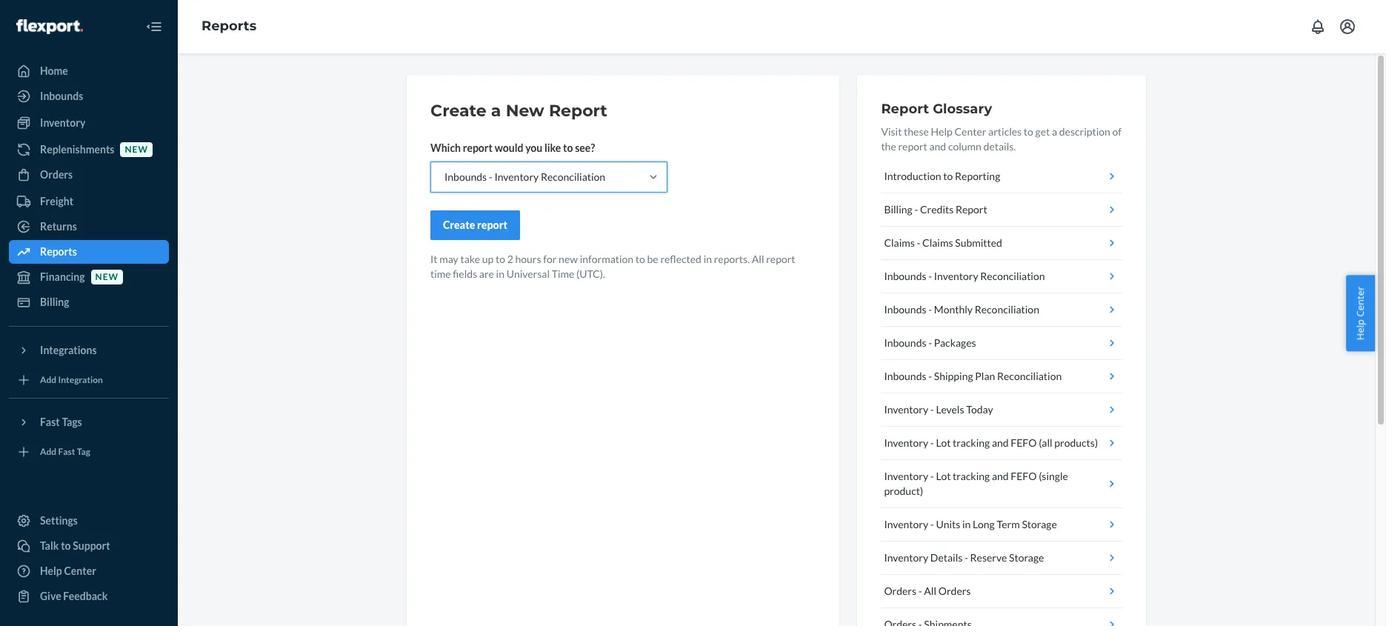 Task type: vqa. For each thing, say whether or not it's contained in the screenshot.
right Help
yes



Task type: describe. For each thing, give the bounding box(es) containing it.
introduction to reporting button
[[881, 160, 1123, 193]]

time
[[552, 267, 575, 280]]

2
[[507, 253, 513, 265]]

to inside talk to support button
[[61, 539, 71, 552]]

time
[[431, 267, 451, 280]]

visit
[[881, 125, 902, 138]]

returns link
[[9, 215, 169, 239]]

orders for orders - all orders
[[884, 585, 917, 597]]

inbounds for inbounds - shipping plan reconciliation button at the bottom of the page
[[884, 370, 927, 382]]

report inside "button"
[[477, 219, 508, 231]]

product)
[[884, 485, 923, 497]]

inbounds link
[[9, 84, 169, 108]]

universal
[[507, 267, 550, 280]]

reconciliation down "see?"
[[541, 170, 605, 183]]

open account menu image
[[1339, 18, 1357, 36]]

- for billing - credits report button
[[915, 203, 918, 216]]

see?
[[575, 142, 595, 154]]

inbounds inside inbounds link
[[40, 90, 83, 102]]

- for inventory - lot tracking and fefo (all products) button
[[931, 436, 934, 449]]

give feedback button
[[9, 585, 169, 608]]

1 vertical spatial reports link
[[9, 240, 169, 264]]

help center button
[[1347, 275, 1375, 351]]

center inside visit these help center articles to get a description of the report and column details.
[[955, 125, 987, 138]]

inbounds for inbounds - packages button
[[884, 336, 927, 349]]

all inside it may take up to 2 hours for new information to be reflected in reports. all report time fields are in universal time (utc).
[[752, 253, 764, 265]]

0 vertical spatial a
[[491, 101, 501, 121]]

(single
[[1039, 470, 1068, 482]]

inbounds - shipping plan reconciliation button
[[881, 360, 1123, 393]]

reserve
[[970, 551, 1007, 564]]

create report button
[[431, 210, 520, 240]]

inventory for inventory
[[40, 116, 85, 129]]

create for create report
[[443, 219, 475, 231]]

packages
[[934, 336, 976, 349]]

inventory for inventory - lot tracking and fefo (all products)
[[884, 436, 929, 449]]

of
[[1113, 125, 1122, 138]]

integration
[[58, 375, 103, 386]]

inventory details - reserve storage button
[[881, 542, 1123, 575]]

inventory - lot tracking and fefo (single product)
[[884, 470, 1068, 497]]

orders - all orders button
[[881, 575, 1123, 608]]

settings
[[40, 514, 78, 527]]

create for create a new report
[[431, 101, 487, 121]]

settings link
[[9, 509, 169, 533]]

which
[[431, 142, 461, 154]]

and inside visit these help center articles to get a description of the report and column details.
[[930, 140, 946, 153]]

glossary
[[933, 101, 992, 117]]

inventory - units in long term storage button
[[881, 508, 1123, 542]]

- for orders - all orders button
[[919, 585, 922, 597]]

introduction
[[884, 170, 942, 182]]

to inside visit these help center articles to get a description of the report and column details.
[[1024, 125, 1034, 138]]

billing for billing
[[40, 296, 69, 308]]

talk
[[40, 539, 59, 552]]

articles
[[989, 125, 1022, 138]]

inbounds - packages
[[884, 336, 976, 349]]

reconciliation down claims - claims submitted button
[[981, 270, 1045, 282]]

home
[[40, 64, 68, 77]]

financing
[[40, 270, 85, 283]]

(utc).
[[577, 267, 605, 280]]

inbounds - packages button
[[881, 327, 1123, 360]]

up
[[482, 253, 494, 265]]

help inside visit these help center articles to get a description of the report and column details.
[[931, 125, 953, 138]]

give
[[40, 590, 61, 602]]

the
[[881, 140, 896, 153]]

to left be
[[636, 253, 645, 265]]

billing - credits report
[[884, 203, 988, 216]]

billing link
[[9, 290, 169, 314]]

inventory link
[[9, 111, 169, 135]]

submitted
[[955, 236, 1002, 249]]

create a new report
[[431, 101, 608, 121]]

long
[[973, 518, 995, 531]]

which report would you like to see?
[[431, 142, 595, 154]]

orders link
[[9, 163, 169, 187]]

inbounds for inbounds - monthly reconciliation button
[[884, 303, 927, 316]]

0 vertical spatial reports link
[[202, 18, 257, 34]]

reports.
[[714, 253, 750, 265]]

would
[[495, 142, 523, 154]]

freight
[[40, 195, 73, 207]]

inbounds - monthly reconciliation button
[[881, 293, 1123, 327]]

0 vertical spatial in
[[704, 253, 712, 265]]

add integration
[[40, 375, 103, 386]]

1 horizontal spatial report
[[881, 101, 929, 117]]

storage inside inventory details - reserve storage button
[[1009, 551, 1044, 564]]

feedback
[[63, 590, 108, 602]]

inventory details - reserve storage
[[884, 551, 1044, 564]]

add fast tag link
[[9, 440, 169, 464]]

support
[[73, 539, 110, 552]]

storage inside inventory - units in long term storage 'button'
[[1022, 518, 1057, 531]]

report for create a new report
[[549, 101, 608, 121]]

for
[[543, 253, 557, 265]]

to left 2
[[496, 253, 505, 265]]

claims - claims submitted button
[[881, 227, 1123, 260]]

credits
[[920, 203, 954, 216]]

integrations button
[[9, 339, 169, 362]]

inventory inside the inbounds - inventory reconciliation button
[[934, 270, 979, 282]]

it may take up to 2 hours for new information to be reflected in reports. all report time fields are in universal time (utc).
[[431, 253, 795, 280]]

- for inbounds - monthly reconciliation button
[[929, 303, 932, 316]]

a inside visit these help center articles to get a description of the report and column details.
[[1052, 125, 1057, 138]]

inventory - lot tracking and fefo (all products) button
[[881, 427, 1123, 460]]

help center link
[[9, 559, 169, 583]]

tracking for (single
[[953, 470, 990, 482]]

description
[[1059, 125, 1111, 138]]



Task type: locate. For each thing, give the bounding box(es) containing it.
claims - claims submitted
[[884, 236, 1002, 249]]

report up "see?"
[[549, 101, 608, 121]]

0 vertical spatial fast
[[40, 416, 60, 428]]

to right the talk
[[61, 539, 71, 552]]

1 claims from the left
[[884, 236, 915, 249]]

may
[[440, 253, 458, 265]]

details
[[931, 551, 963, 564]]

to inside introduction to reporting 'button'
[[944, 170, 953, 182]]

report inside button
[[956, 203, 988, 216]]

1 horizontal spatial a
[[1052, 125, 1057, 138]]

inventory - units in long term storage
[[884, 518, 1057, 531]]

new for replenishments
[[125, 144, 148, 155]]

it
[[431, 253, 438, 265]]

report down reporting
[[956, 203, 988, 216]]

fefo for (all
[[1011, 436, 1037, 449]]

inbounds - inventory reconciliation inside button
[[884, 270, 1045, 282]]

0 horizontal spatial orders
[[40, 168, 73, 181]]

tracking inside button
[[953, 436, 990, 449]]

and down inventory - levels today button at the right of page
[[992, 436, 1009, 449]]

- for inbounds - shipping plan reconciliation button at the bottom of the page
[[929, 370, 932, 382]]

and down inventory - lot tracking and fefo (all products) button
[[992, 470, 1009, 482]]

- for claims - claims submitted button
[[917, 236, 921, 249]]

- inside inbounds - packages button
[[929, 336, 932, 349]]

billing down financing
[[40, 296, 69, 308]]

new up time
[[559, 253, 578, 265]]

to left reporting
[[944, 170, 953, 182]]

be
[[647, 253, 659, 265]]

fast tags button
[[9, 411, 169, 434]]

tags
[[62, 416, 82, 428]]

levels
[[936, 403, 964, 416]]

orders - all orders
[[884, 585, 971, 597]]

inventory - levels today button
[[881, 393, 1123, 427]]

fast left tags
[[40, 416, 60, 428]]

0 vertical spatial tracking
[[953, 436, 990, 449]]

replenishments
[[40, 143, 114, 156]]

reconciliation down inbounds - packages button
[[997, 370, 1062, 382]]

fefo for (single
[[1011, 470, 1037, 482]]

- down inventory details - reserve storage
[[919, 585, 922, 597]]

inventory inside inventory - lot tracking and fefo (all products) button
[[884, 436, 929, 449]]

all down details
[[924, 585, 937, 597]]

inventory - lot tracking and fefo (all products)
[[884, 436, 1098, 449]]

storage
[[1022, 518, 1057, 531], [1009, 551, 1044, 564]]

fefo inside 'inventory - lot tracking and fefo (single product)'
[[1011, 470, 1037, 482]]

1 add from the top
[[40, 375, 56, 386]]

units
[[936, 518, 961, 531]]

all right reports.
[[752, 253, 764, 265]]

help
[[931, 125, 953, 138], [1354, 319, 1367, 340], [40, 565, 62, 577]]

2 tracking from the top
[[953, 470, 990, 482]]

inventory for inventory details - reserve storage
[[884, 551, 929, 564]]

1 vertical spatial lot
[[936, 470, 951, 482]]

center inside button
[[1354, 286, 1367, 317]]

column
[[948, 140, 982, 153]]

in inside 'button'
[[963, 518, 971, 531]]

add down the fast tags
[[40, 446, 56, 458]]

today
[[966, 403, 993, 416]]

lot for inventory - lot tracking and fefo (all products)
[[936, 436, 951, 449]]

inventory up "product)"
[[884, 470, 929, 482]]

inventory - lot tracking and fefo (single product) button
[[881, 460, 1123, 508]]

2 vertical spatial in
[[963, 518, 971, 531]]

- down inventory - levels today
[[931, 436, 934, 449]]

1 vertical spatial in
[[496, 267, 505, 280]]

2 vertical spatial new
[[95, 272, 119, 283]]

talk to support
[[40, 539, 110, 552]]

1 vertical spatial fast
[[58, 446, 75, 458]]

fefo
[[1011, 436, 1037, 449], [1011, 470, 1037, 482]]

1 horizontal spatial help
[[931, 125, 953, 138]]

new
[[506, 101, 544, 121]]

- for inventory - levels today button at the right of page
[[931, 403, 934, 416]]

and for inventory - lot tracking and fefo (single product)
[[992, 470, 1009, 482]]

0 horizontal spatial reports
[[40, 245, 77, 258]]

all inside button
[[924, 585, 937, 597]]

2 add from the top
[[40, 446, 56, 458]]

0 horizontal spatial new
[[95, 272, 119, 283]]

reports
[[202, 18, 257, 34], [40, 245, 77, 258]]

0 vertical spatial storage
[[1022, 518, 1057, 531]]

1 lot from the top
[[936, 436, 951, 449]]

- down which report would you like to see?
[[489, 170, 493, 183]]

inventory up orders - all orders
[[884, 551, 929, 564]]

1 horizontal spatial reports
[[202, 18, 257, 34]]

fields
[[453, 267, 477, 280]]

0 vertical spatial inbounds - inventory reconciliation
[[445, 170, 605, 183]]

2 horizontal spatial report
[[956, 203, 988, 216]]

1 horizontal spatial orders
[[884, 585, 917, 597]]

claims down billing - credits report
[[884, 236, 915, 249]]

reports link
[[202, 18, 257, 34], [9, 240, 169, 264]]

- inside 'inventory - lot tracking and fefo (single product)'
[[931, 470, 934, 482]]

in left "long"
[[963, 518, 971, 531]]

open notifications image
[[1309, 18, 1327, 36]]

help inside button
[[1354, 319, 1367, 340]]

- right details
[[965, 551, 968, 564]]

new up the orders link
[[125, 144, 148, 155]]

1 horizontal spatial all
[[924, 585, 937, 597]]

all
[[752, 253, 764, 265], [924, 585, 937, 597]]

0 vertical spatial lot
[[936, 436, 951, 449]]

orders for orders
[[40, 168, 73, 181]]

inbounds inside inbounds - monthly reconciliation button
[[884, 303, 927, 316]]

- left the credits
[[915, 203, 918, 216]]

0 horizontal spatial help center
[[40, 565, 96, 577]]

- left the packages
[[929, 336, 932, 349]]

- inside billing - credits report button
[[915, 203, 918, 216]]

inventory - levels today
[[884, 403, 993, 416]]

report
[[549, 101, 608, 121], [881, 101, 929, 117], [956, 203, 988, 216]]

inventory inside inventory details - reserve storage button
[[884, 551, 929, 564]]

1 vertical spatial billing
[[40, 296, 69, 308]]

tracking
[[953, 436, 990, 449], [953, 470, 990, 482]]

2 vertical spatial and
[[992, 470, 1009, 482]]

- inside claims - claims submitted button
[[917, 236, 921, 249]]

inbounds - inventory reconciliation down you
[[445, 170, 605, 183]]

- for inventory - units in long term storage 'button'
[[931, 518, 934, 531]]

orders down details
[[939, 585, 971, 597]]

give feedback
[[40, 590, 108, 602]]

billing - credits report button
[[881, 193, 1123, 227]]

and left column
[[930, 140, 946, 153]]

add left integration
[[40, 375, 56, 386]]

1 horizontal spatial inbounds - inventory reconciliation
[[884, 270, 1045, 282]]

tracking inside 'inventory - lot tracking and fefo (single product)'
[[953, 470, 990, 482]]

0 horizontal spatial help
[[40, 565, 62, 577]]

0 vertical spatial create
[[431, 101, 487, 121]]

- inside inventory details - reserve storage button
[[965, 551, 968, 564]]

fast tags
[[40, 416, 82, 428]]

0 vertical spatial center
[[955, 125, 987, 138]]

- inside inbounds - shipping plan reconciliation button
[[929, 370, 932, 382]]

shipping
[[934, 370, 973, 382]]

talk to support button
[[9, 534, 169, 558]]

inventory inside inventory link
[[40, 116, 85, 129]]

inventory left levels
[[884, 403, 929, 416]]

inventory inside 'inventory - lot tracking and fefo (single product)'
[[884, 470, 929, 482]]

0 horizontal spatial a
[[491, 101, 501, 121]]

a right get
[[1052, 125, 1057, 138]]

you
[[525, 142, 543, 154]]

to
[[1024, 125, 1034, 138], [563, 142, 573, 154], [944, 170, 953, 182], [496, 253, 505, 265], [636, 253, 645, 265], [61, 539, 71, 552]]

- left levels
[[931, 403, 934, 416]]

1 vertical spatial center
[[1354, 286, 1367, 317]]

lot up units
[[936, 470, 951, 482]]

fefo inside inventory - lot tracking and fefo (all products) button
[[1011, 436, 1037, 449]]

fast
[[40, 416, 60, 428], [58, 446, 75, 458]]

monthly
[[934, 303, 973, 316]]

report down these
[[898, 140, 928, 153]]

- inside orders - all orders button
[[919, 585, 922, 597]]

like
[[545, 142, 561, 154]]

inventory down inventory - levels today
[[884, 436, 929, 449]]

0 vertical spatial help
[[931, 125, 953, 138]]

close navigation image
[[145, 18, 163, 36]]

fast inside dropdown button
[[40, 416, 60, 428]]

1 tracking from the top
[[953, 436, 990, 449]]

to right like
[[563, 142, 573, 154]]

- for inbounds - packages button
[[929, 336, 932, 349]]

2 fefo from the top
[[1011, 470, 1037, 482]]

inventory up replenishments
[[40, 116, 85, 129]]

report left would
[[463, 142, 493, 154]]

add fast tag
[[40, 446, 90, 458]]

to left get
[[1024, 125, 1034, 138]]

2 vertical spatial help
[[40, 565, 62, 577]]

add
[[40, 375, 56, 386], [40, 446, 56, 458]]

inbounds down 'claims - claims submitted' at the top
[[884, 270, 927, 282]]

2 horizontal spatial help
[[1354, 319, 1367, 340]]

inbounds inside the inbounds - inventory reconciliation button
[[884, 270, 927, 282]]

in left reports.
[[704, 253, 712, 265]]

- inside the inbounds - inventory reconciliation button
[[929, 270, 932, 282]]

billing inside billing - credits report button
[[884, 203, 913, 216]]

0 vertical spatial new
[[125, 144, 148, 155]]

1 horizontal spatial reports link
[[202, 18, 257, 34]]

billing inside billing link
[[40, 296, 69, 308]]

products)
[[1055, 436, 1098, 449]]

inventory
[[40, 116, 85, 129], [495, 170, 539, 183], [934, 270, 979, 282], [884, 403, 929, 416], [884, 436, 929, 449], [884, 470, 929, 482], [884, 518, 929, 531], [884, 551, 929, 564]]

- up inventory - units in long term storage
[[931, 470, 934, 482]]

1 vertical spatial add
[[40, 446, 56, 458]]

1 vertical spatial help center
[[40, 565, 96, 577]]

report inside it may take up to 2 hours for new information to be reflected in reports. all report time fields are in universal time (utc).
[[766, 253, 795, 265]]

create up which
[[431, 101, 487, 121]]

1 horizontal spatial claims
[[923, 236, 953, 249]]

tracking down today
[[953, 436, 990, 449]]

billing for billing - credits report
[[884, 203, 913, 216]]

inbounds - inventory reconciliation
[[445, 170, 605, 183], [884, 270, 1045, 282]]

reporting
[[955, 170, 1001, 182]]

- inside inbounds - monthly reconciliation button
[[929, 303, 932, 316]]

add for add fast tag
[[40, 446, 56, 458]]

- down 'claims - claims submitted' at the top
[[929, 270, 932, 282]]

and inside button
[[992, 436, 1009, 449]]

inventory for inventory - levels today
[[884, 403, 929, 416]]

lot down inventory - levels today
[[936, 436, 951, 449]]

help center inside button
[[1354, 286, 1367, 340]]

reconciliation down the inbounds - inventory reconciliation button
[[975, 303, 1040, 316]]

2 horizontal spatial center
[[1354, 286, 1367, 317]]

0 horizontal spatial reports link
[[9, 240, 169, 264]]

2 horizontal spatial in
[[963, 518, 971, 531]]

inbounds down home
[[40, 90, 83, 102]]

help center
[[1354, 286, 1367, 340], [40, 565, 96, 577]]

billing down the introduction
[[884, 203, 913, 216]]

1 vertical spatial help
[[1354, 319, 1367, 340]]

new up billing link
[[95, 272, 119, 283]]

inbounds - shipping plan reconciliation
[[884, 370, 1062, 382]]

1 vertical spatial create
[[443, 219, 475, 231]]

fefo left (single
[[1011, 470, 1037, 482]]

a left new
[[491, 101, 501, 121]]

- left shipping
[[929, 370, 932, 382]]

tag
[[77, 446, 90, 458]]

freight link
[[9, 190, 169, 213]]

- down billing - credits report
[[917, 236, 921, 249]]

1 vertical spatial new
[[559, 253, 578, 265]]

0 horizontal spatial report
[[549, 101, 608, 121]]

2 lot from the top
[[936, 470, 951, 482]]

in
[[704, 253, 712, 265], [496, 267, 505, 280], [963, 518, 971, 531]]

orders down inventory details - reserve storage
[[884, 585, 917, 597]]

inventory down which report would you like to see?
[[495, 170, 539, 183]]

in right are
[[496, 267, 505, 280]]

1 horizontal spatial help center
[[1354, 286, 1367, 340]]

orders up freight
[[40, 168, 73, 181]]

- inside inventory - lot tracking and fefo (all products) button
[[931, 436, 934, 449]]

fefo left (all
[[1011, 436, 1037, 449]]

get
[[1036, 125, 1050, 138]]

inventory up monthly
[[934, 270, 979, 282]]

inbounds - monthly reconciliation
[[884, 303, 1040, 316]]

0 vertical spatial fefo
[[1011, 436, 1037, 449]]

home link
[[9, 59, 169, 83]]

0 vertical spatial all
[[752, 253, 764, 265]]

0 horizontal spatial center
[[64, 565, 96, 577]]

0 horizontal spatial inbounds - inventory reconciliation
[[445, 170, 605, 183]]

- for inventory - lot tracking and fefo (single product) button
[[931, 470, 934, 482]]

1 vertical spatial and
[[992, 436, 1009, 449]]

0 horizontal spatial all
[[752, 253, 764, 265]]

2 vertical spatial center
[[64, 565, 96, 577]]

claims down the credits
[[923, 236, 953, 249]]

term
[[997, 518, 1020, 531]]

- inside inventory - units in long term storage 'button'
[[931, 518, 934, 531]]

lot inside button
[[936, 436, 951, 449]]

0 vertical spatial billing
[[884, 203, 913, 216]]

2 horizontal spatial new
[[559, 253, 578, 265]]

reflected
[[661, 253, 702, 265]]

1 fefo from the top
[[1011, 436, 1037, 449]]

1 vertical spatial tracking
[[953, 470, 990, 482]]

1 horizontal spatial center
[[955, 125, 987, 138]]

inbounds left the packages
[[884, 336, 927, 349]]

storage right reserve
[[1009, 551, 1044, 564]]

and inside 'inventory - lot tracking and fefo (single product)'
[[992, 470, 1009, 482]]

inbounds inside inbounds - packages button
[[884, 336, 927, 349]]

1 vertical spatial reports
[[40, 245, 77, 258]]

center
[[955, 125, 987, 138], [1354, 286, 1367, 317], [64, 565, 96, 577]]

new inside it may take up to 2 hours for new information to be reflected in reports. all report time fields are in universal time (utc).
[[559, 253, 578, 265]]

plan
[[975, 370, 995, 382]]

0 vertical spatial help center
[[1354, 286, 1367, 340]]

-
[[489, 170, 493, 183], [915, 203, 918, 216], [917, 236, 921, 249], [929, 270, 932, 282], [929, 303, 932, 316], [929, 336, 932, 349], [929, 370, 932, 382], [931, 403, 934, 416], [931, 436, 934, 449], [931, 470, 934, 482], [931, 518, 934, 531], [965, 551, 968, 564], [919, 585, 922, 597]]

inventory inside inventory - units in long term storage 'button'
[[884, 518, 929, 531]]

inbounds for the inbounds - inventory reconciliation button
[[884, 270, 927, 282]]

inbounds up the inbounds - packages
[[884, 303, 927, 316]]

new for financing
[[95, 272, 119, 283]]

are
[[479, 267, 494, 280]]

0 horizontal spatial claims
[[884, 236, 915, 249]]

report right reports.
[[766, 253, 795, 265]]

tracking for (all
[[953, 436, 990, 449]]

1 horizontal spatial in
[[704, 253, 712, 265]]

0 vertical spatial and
[[930, 140, 946, 153]]

- for the inbounds - inventory reconciliation button
[[929, 270, 932, 282]]

2 horizontal spatial orders
[[939, 585, 971, 597]]

report up these
[[881, 101, 929, 117]]

create up may
[[443, 219, 475, 231]]

1 vertical spatial fefo
[[1011, 470, 1037, 482]]

report up up
[[477, 219, 508, 231]]

a
[[491, 101, 501, 121], [1052, 125, 1057, 138]]

- left monthly
[[929, 303, 932, 316]]

1 vertical spatial inbounds - inventory reconciliation
[[884, 270, 1045, 282]]

inventory inside inventory - levels today button
[[884, 403, 929, 416]]

1 vertical spatial a
[[1052, 125, 1057, 138]]

these
[[904, 125, 929, 138]]

- left units
[[931, 518, 934, 531]]

claims
[[884, 236, 915, 249], [923, 236, 953, 249]]

inventory for inventory - lot tracking and fefo (single product)
[[884, 470, 929, 482]]

1 vertical spatial storage
[[1009, 551, 1044, 564]]

inbounds down the inbounds - packages
[[884, 370, 927, 382]]

information
[[580, 253, 634, 265]]

2 claims from the left
[[923, 236, 953, 249]]

inventory down "product)"
[[884, 518, 929, 531]]

inbounds - inventory reconciliation up inbounds - monthly reconciliation
[[884, 270, 1045, 282]]

flexport logo image
[[16, 19, 83, 34]]

report inside visit these help center articles to get a description of the report and column details.
[[898, 140, 928, 153]]

create
[[431, 101, 487, 121], [443, 219, 475, 231]]

0 vertical spatial reports
[[202, 18, 257, 34]]

lot for inventory - lot tracking and fefo (single product)
[[936, 470, 951, 482]]

1 horizontal spatial new
[[125, 144, 148, 155]]

storage right term at the right of the page
[[1022, 518, 1057, 531]]

tracking down inventory - lot tracking and fefo (all products)
[[953, 470, 990, 482]]

create inside "button"
[[443, 219, 475, 231]]

1 vertical spatial all
[[924, 585, 937, 597]]

1 horizontal spatial billing
[[884, 203, 913, 216]]

lot inside 'inventory - lot tracking and fefo (single product)'
[[936, 470, 951, 482]]

0 horizontal spatial billing
[[40, 296, 69, 308]]

and for inventory - lot tracking and fefo (all products)
[[992, 436, 1009, 449]]

fast left tag
[[58, 446, 75, 458]]

report for billing - credits report
[[956, 203, 988, 216]]

inventory for inventory - units in long term storage
[[884, 518, 929, 531]]

and
[[930, 140, 946, 153], [992, 436, 1009, 449], [992, 470, 1009, 482]]

add for add integration
[[40, 375, 56, 386]]

inbounds down which
[[445, 170, 487, 183]]

hours
[[515, 253, 541, 265]]

- inside inventory - levels today button
[[931, 403, 934, 416]]

0 vertical spatial add
[[40, 375, 56, 386]]

inbounds inside inbounds - shipping plan reconciliation button
[[884, 370, 927, 382]]

0 horizontal spatial in
[[496, 267, 505, 280]]

visit these help center articles to get a description of the report and column details.
[[881, 125, 1122, 153]]



